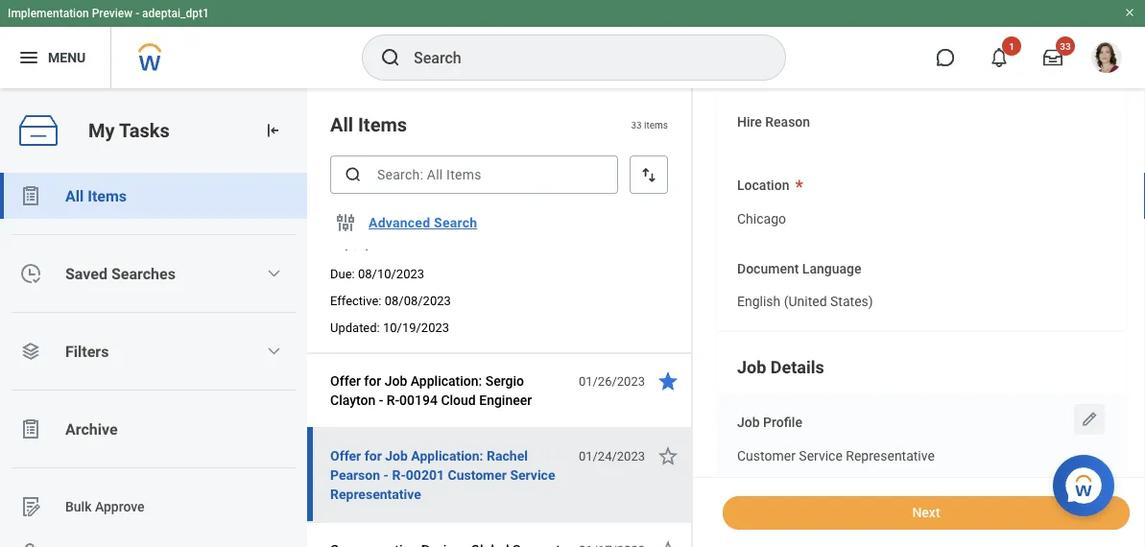 Task type: describe. For each thing, give the bounding box(es) containing it.
01/24/2023
[[579, 449, 645, 463]]

searches
[[111, 265, 176, 283]]

items inside item list 'element'
[[358, 113, 407, 136]]

notifications large image
[[990, 48, 1009, 67]]

items
[[644, 119, 668, 130]]

office
[[407, 218, 443, 233]]

all inside button
[[65, 187, 84, 205]]

search image
[[379, 46, 402, 69]]

‎- for pearson
[[384, 467, 389, 483]]

offer for job application: rachel pearson ‎- r-00201 customer service representative
[[330, 448, 556, 502]]

08/10/2023
[[358, 266, 425, 281]]

all inside item list 'element'
[[330, 113, 353, 136]]

for for clayton
[[364, 373, 381, 389]]

00201
[[406, 467, 445, 483]]

management
[[446, 218, 526, 233]]

my tasks
[[88, 119, 170, 142]]

advanced search button
[[361, 204, 485, 242]]

menu
[[48, 50, 86, 65]]

tasks
[[119, 119, 170, 142]]

job profile
[[738, 415, 803, 431]]

sort image
[[640, 165, 659, 184]]

contracts:
[[439, 198, 501, 214]]

menu banner
[[0, 0, 1146, 88]]

location
[[738, 178, 790, 194]]

application: for cloud
[[411, 373, 482, 389]]

33 items
[[631, 119, 668, 130]]

bulk approve link
[[0, 484, 307, 530]]

all items button
[[0, 173, 307, 219]]

engineer
[[479, 392, 532, 408]]

sergio
[[486, 373, 524, 389]]

Search Workday  search field
[[414, 36, 746, 79]]

due: 08/10/2023
[[330, 266, 425, 281]]

advanced search
[[369, 215, 478, 231]]

archive
[[65, 420, 118, 438]]

implementation preview -   adeptai_dpt1
[[8, 7, 209, 20]]

rename image
[[19, 496, 42, 519]]

filters
[[65, 342, 109, 361]]

hire reason
[[738, 114, 811, 130]]

justify image
[[17, 46, 40, 69]]

bulk
[[65, 499, 92, 515]]

customer service representative
[[738, 449, 935, 464]]

all items inside button
[[65, 187, 127, 205]]

job left details
[[738, 358, 767, 378]]

due:
[[330, 266, 355, 281]]

review
[[330, 198, 373, 214]]

jung
[[537, 198, 567, 214]]

offer for offer for job application: sergio clayton ‎- r-00194 cloud engineer
[[330, 373, 361, 389]]

English (United States) text field
[[738, 283, 874, 316]]

effective: 08/08/2023
[[330, 293, 451, 308]]

clipboard image for all items
[[19, 184, 42, 207]]

document language
[[738, 261, 862, 277]]

star image
[[657, 539, 680, 547]]

next
[[913, 505, 941, 521]]

effective:
[[330, 293, 382, 308]]

my
[[88, 119, 115, 142]]

details
[[771, 358, 825, 378]]

bulk approve
[[65, 499, 145, 515]]

document language element
[[738, 282, 874, 317]]

1 vertical spatial 08/08/2023
[[385, 293, 451, 308]]

clock check image
[[19, 262, 42, 285]]

perspective image
[[19, 340, 42, 363]]

configure image
[[334, 211, 357, 234]]

chevron down image
[[266, 266, 282, 281]]

apprentice
[[338, 218, 403, 233]]

star image for offer for job application: rachel pearson ‎- r-00201 customer service representative
[[657, 445, 680, 468]]

search image
[[344, 165, 363, 184]]

chevron down image
[[266, 344, 282, 359]]

item list element
[[307, 88, 693, 547]]

offer for job application: sergio clayton ‎- r-00194 cloud engineer
[[330, 373, 532, 408]]

advanced
[[369, 215, 431, 231]]

list containing all items
[[0, 173, 307, 547]]

filters button
[[0, 328, 307, 375]]

rachel
[[487, 448, 528, 464]]

offer for job application: sergio clayton ‎- r-00194 cloud engineer button
[[330, 370, 569, 412]]

Chicago text field
[[738, 200, 787, 233]]

updated: 10/19/2023
[[330, 320, 450, 335]]



Task type: vqa. For each thing, say whether or not it's contained in the screenshot.
Offer in OFFER FOR JOB APPLICATION: RACHEL PEARSON ‎- R-00201 CUSTOMER SERVICE REPRESENTATIVE
yes



Task type: locate. For each thing, give the bounding box(es) containing it.
approve
[[95, 499, 145, 515]]

33 inside item list 'element'
[[631, 119, 642, 130]]

job
[[738, 358, 767, 378], [385, 373, 407, 389], [738, 415, 760, 431], [385, 448, 408, 464]]

offer
[[330, 373, 361, 389], [330, 448, 361, 464]]

0 vertical spatial items
[[358, 113, 407, 136]]

1 vertical spatial service
[[510, 467, 556, 483]]

33 for 33
[[1060, 40, 1071, 52]]

menu button
[[0, 27, 111, 88]]

items up search icon
[[358, 113, 407, 136]]

all up saved
[[65, 187, 84, 205]]

star image
[[657, 370, 680, 393], [657, 445, 680, 468]]

representative
[[846, 449, 935, 464], [330, 486, 421, 502]]

1 vertical spatial for
[[365, 448, 382, 464]]

saved searches
[[65, 265, 176, 283]]

0 vertical spatial 08/08/2023
[[330, 237, 402, 253]]

0 horizontal spatial representative
[[330, 486, 421, 502]]

representative inside text box
[[846, 449, 935, 464]]

0 vertical spatial representative
[[846, 449, 935, 464]]

- down review
[[330, 218, 335, 233]]

all up search icon
[[330, 113, 353, 136]]

0 vertical spatial all items
[[330, 113, 407, 136]]

33 for 33 items
[[631, 119, 642, 130]]

clipboard image inside all items button
[[19, 184, 42, 207]]

job inside 'offer for job application: rachel pearson ‎- r-00201 customer service representative'
[[385, 448, 408, 464]]

1 vertical spatial r-
[[392, 467, 406, 483]]

1 horizontal spatial service
[[799, 449, 843, 464]]

user plus image
[[19, 542, 42, 547]]

job up 00194
[[385, 373, 407, 389]]

1 horizontal spatial all items
[[330, 113, 407, 136]]

job left profile
[[738, 415, 760, 431]]

clayton
[[330, 392, 376, 408]]

1 vertical spatial application:
[[411, 448, 484, 464]]

customer inside 'offer for job application: rachel pearson ‎- r-00201 customer service representative'
[[448, 467, 507, 483]]

profile
[[764, 415, 803, 431]]

08/08/2023 inside 'review employee contracts: lena jung - apprentice office management on 08/08/2023'
[[330, 237, 402, 253]]

1
[[1009, 40, 1015, 52]]

1 vertical spatial ‎-
[[384, 467, 389, 483]]

0 vertical spatial clipboard image
[[19, 184, 42, 207]]

on
[[529, 218, 544, 233]]

1 vertical spatial items
[[88, 187, 127, 205]]

0 horizontal spatial -
[[136, 7, 139, 20]]

employee
[[377, 198, 435, 214]]

application: inside 'offer for job application: rachel pearson ‎- r-00201 customer service representative'
[[411, 448, 484, 464]]

representative inside 'offer for job application: rachel pearson ‎- r-00201 customer service representative'
[[330, 486, 421, 502]]

for up clayton
[[364, 373, 381, 389]]

0 vertical spatial 33
[[1060, 40, 1071, 52]]

location element
[[738, 199, 787, 234]]

2 for from the top
[[365, 448, 382, 464]]

star image for offer for job application: sergio clayton ‎- r-00194 cloud engineer
[[657, 370, 680, 393]]

1 vertical spatial -
[[330, 218, 335, 233]]

review employee contracts: lena jung - apprentice office management on 08/08/2023
[[330, 198, 567, 253]]

33 left items
[[631, 119, 642, 130]]

r- right clayton
[[387, 392, 400, 408]]

‎- inside 'offer for job application: rachel pearson ‎- r-00201 customer service representative'
[[384, 467, 389, 483]]

33 inside button
[[1060, 40, 1071, 52]]

clipboard image for archive
[[19, 418, 42, 441]]

1 vertical spatial representative
[[330, 486, 421, 502]]

application: for customer
[[411, 448, 484, 464]]

profile logan mcneil image
[[1092, 42, 1123, 77]]

1 horizontal spatial items
[[358, 113, 407, 136]]

00194
[[400, 392, 438, 408]]

- inside 'review employee contracts: lena jung - apprentice office management on 08/08/2023'
[[330, 218, 335, 233]]

for
[[364, 373, 381, 389], [365, 448, 382, 464]]

clipboard image up the "clock check" 'icon'
[[19, 184, 42, 207]]

0 vertical spatial service
[[799, 449, 843, 464]]

0 vertical spatial r-
[[387, 392, 400, 408]]

edit image
[[1080, 410, 1100, 430]]

next button
[[723, 496, 1130, 530]]

application: up cloud
[[411, 373, 482, 389]]

lena
[[504, 198, 533, 214]]

offer for job application: rachel pearson ‎- r-00201 customer service representative button
[[330, 445, 569, 506]]

1 vertical spatial clipboard image
[[19, 418, 42, 441]]

0 vertical spatial -
[[136, 7, 139, 20]]

1 star image from the top
[[657, 370, 680, 393]]

offer up clayton
[[330, 373, 361, 389]]

job inside offer for job application: sergio clayton ‎- r-00194 cloud engineer
[[385, 373, 407, 389]]

01/26/2023
[[579, 374, 645, 388]]

all items
[[330, 113, 407, 136], [65, 187, 127, 205]]

1 vertical spatial offer
[[330, 448, 361, 464]]

application:
[[411, 373, 482, 389], [411, 448, 484, 464]]

english
[[738, 294, 781, 310]]

customer
[[738, 449, 796, 464], [448, 467, 507, 483]]

2 clipboard image from the top
[[19, 418, 42, 441]]

0 horizontal spatial customer
[[448, 467, 507, 483]]

language
[[803, 261, 862, 277]]

offer inside offer for job application: sergio clayton ‎- r-00194 cloud engineer
[[330, 373, 361, 389]]

service down rachel
[[510, 467, 556, 483]]

0 vertical spatial application:
[[411, 373, 482, 389]]

- inside menu banner
[[136, 7, 139, 20]]

0 horizontal spatial service
[[510, 467, 556, 483]]

r- right pearson
[[392, 467, 406, 483]]

list
[[0, 173, 307, 547]]

job up 00201
[[385, 448, 408, 464]]

10/19/2023
[[383, 320, 450, 335]]

job details element
[[716, 340, 1126, 547]]

all items up search icon
[[330, 113, 407, 136]]

job profile element
[[738, 436, 935, 471]]

1 vertical spatial all
[[65, 187, 84, 205]]

cloud
[[441, 392, 476, 408]]

items inside button
[[88, 187, 127, 205]]

1 horizontal spatial 33
[[1060, 40, 1071, 52]]

offer for offer for job application: rachel pearson ‎- r-00201 customer service representative
[[330, 448, 361, 464]]

close environment banner image
[[1125, 7, 1136, 18]]

08/08/2023 up 10/19/2023
[[385, 293, 451, 308]]

r- inside 'offer for job application: rachel pearson ‎- r-00201 customer service representative'
[[392, 467, 406, 483]]

customer inside text box
[[738, 449, 796, 464]]

- right preview
[[136, 7, 139, 20]]

service
[[799, 449, 843, 464], [510, 467, 556, 483]]

for inside 'offer for job application: rachel pearson ‎- r-00201 customer service representative'
[[365, 448, 382, 464]]

2 star image from the top
[[657, 445, 680, 468]]

review employee contracts: lena jung - apprentice office management on 08/08/2023 button
[[330, 195, 569, 256]]

‎- inside offer for job application: sergio clayton ‎- r-00194 cloud engineer
[[379, 392, 383, 408]]

‎-
[[379, 392, 383, 408], [384, 467, 389, 483]]

08/08/2023 down the "apprentice"
[[330, 237, 402, 253]]

08/08/2023
[[330, 237, 402, 253], [385, 293, 451, 308]]

0 vertical spatial offer
[[330, 373, 361, 389]]

1 vertical spatial star image
[[657, 445, 680, 468]]

application: inside offer for job application: sergio clayton ‎- r-00194 cloud engineer
[[411, 373, 482, 389]]

‎- for clayton
[[379, 392, 383, 408]]

offer inside 'offer for job application: rachel pearson ‎- r-00201 customer service representative'
[[330, 448, 361, 464]]

job details
[[738, 358, 825, 378]]

0 horizontal spatial all
[[65, 187, 84, 205]]

0 vertical spatial all
[[330, 113, 353, 136]]

33 button
[[1032, 36, 1076, 79]]

1 horizontal spatial -
[[330, 218, 335, 233]]

representative down pearson
[[330, 486, 421, 502]]

representative up next
[[846, 449, 935, 464]]

all items inside item list 'element'
[[330, 113, 407, 136]]

items
[[358, 113, 407, 136], [88, 187, 127, 205]]

33 left profile logan mcneil image
[[1060, 40, 1071, 52]]

inbox large image
[[1044, 48, 1063, 67]]

clipboard image
[[19, 184, 42, 207], [19, 418, 42, 441]]

updated:
[[330, 320, 380, 335]]

1 horizontal spatial representative
[[846, 449, 935, 464]]

r-
[[387, 392, 400, 408], [392, 467, 406, 483]]

for inside offer for job application: sergio clayton ‎- r-00194 cloud engineer
[[364, 373, 381, 389]]

pearson
[[330, 467, 380, 483]]

service down profile
[[799, 449, 843, 464]]

my tasks element
[[0, 88, 307, 547]]

for for pearson
[[365, 448, 382, 464]]

search
[[434, 215, 478, 231]]

‎- right pearson
[[384, 467, 389, 483]]

hire
[[738, 114, 762, 130]]

archive button
[[0, 406, 307, 452]]

offer up pearson
[[330, 448, 361, 464]]

all items down my
[[65, 187, 127, 205]]

implementation
[[8, 7, 89, 20]]

preview
[[92, 7, 133, 20]]

all
[[330, 113, 353, 136], [65, 187, 84, 205]]

-
[[136, 7, 139, 20], [330, 218, 335, 233]]

1 vertical spatial all items
[[65, 187, 127, 205]]

1 button
[[979, 36, 1022, 79]]

clipboard image left the archive at the left of the page
[[19, 418, 42, 441]]

customer down job profile
[[738, 449, 796, 464]]

r- for 00194
[[387, 392, 400, 408]]

r- for 00201
[[392, 467, 406, 483]]

1 clipboard image from the top
[[19, 184, 42, 207]]

0 vertical spatial customer
[[738, 449, 796, 464]]

r- inside offer for job application: sergio clayton ‎- r-00194 cloud engineer
[[387, 392, 400, 408]]

saved
[[65, 265, 108, 283]]

Search: All Items text field
[[330, 156, 618, 194]]

1 vertical spatial 33
[[631, 119, 642, 130]]

0 vertical spatial star image
[[657, 370, 680, 393]]

(united
[[784, 294, 827, 310]]

adeptai_dpt1
[[142, 7, 209, 20]]

clipboard image inside 'archive' button
[[19, 418, 42, 441]]

2 offer from the top
[[330, 448, 361, 464]]

Customer Service Representative text field
[[738, 437, 935, 470]]

1 for from the top
[[364, 373, 381, 389]]

chicago
[[738, 211, 787, 227]]

customer down rachel
[[448, 467, 507, 483]]

application: up 00201
[[411, 448, 484, 464]]

states)
[[831, 294, 874, 310]]

0 vertical spatial for
[[364, 373, 381, 389]]

star image right 01/24/2023
[[657, 445, 680, 468]]

for up pearson
[[365, 448, 382, 464]]

transformation import image
[[263, 121, 282, 140]]

star image right 01/26/2023 on the right bottom of page
[[657, 370, 680, 393]]

1 horizontal spatial all
[[330, 113, 353, 136]]

‎- right clayton
[[379, 392, 383, 408]]

service inside 'offer for job application: rachel pearson ‎- r-00201 customer service representative'
[[510, 467, 556, 483]]

0 horizontal spatial all items
[[65, 187, 127, 205]]

0 horizontal spatial 33
[[631, 119, 642, 130]]

1 offer from the top
[[330, 373, 361, 389]]

document
[[738, 261, 799, 277]]

0 horizontal spatial items
[[88, 187, 127, 205]]

service inside customer service representative text box
[[799, 449, 843, 464]]

1 horizontal spatial customer
[[738, 449, 796, 464]]

reason
[[766, 114, 811, 130]]

0 vertical spatial ‎-
[[379, 392, 383, 408]]

1 vertical spatial customer
[[448, 467, 507, 483]]

items down my
[[88, 187, 127, 205]]

33
[[1060, 40, 1071, 52], [631, 119, 642, 130]]

english (united states)
[[738, 294, 874, 310]]

saved searches button
[[0, 251, 307, 297]]



